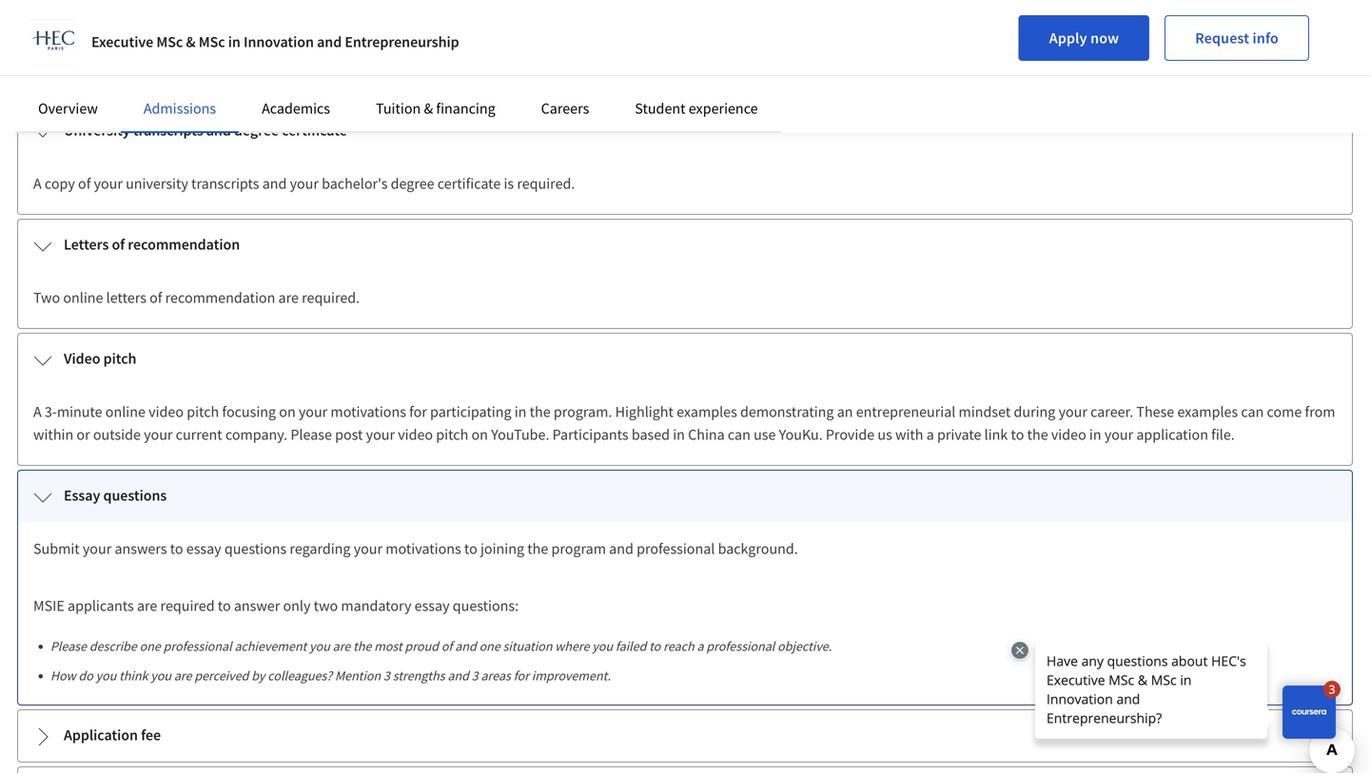Task type: vqa. For each thing, say whether or not it's contained in the screenshot.
the bottom the within
yes



Task type: describe. For each thing, give the bounding box(es) containing it.
copy
[[45, 174, 75, 193]]

apply
[[1050, 29, 1088, 48]]

how do you think you are perceived by colleagues? mention 3 strengths and 3 areas for improvement.
[[50, 668, 611, 685]]

a for a 3-minute online video pitch focusing on your motivations for participating in the program. highlight examples demonstrating an entrepreneurial mindset during your career. these examples can come from within or outside your current company. please post your video pitch on youtube. participants based in china can use youku. provide us with a private link to the video in your application file.
[[33, 403, 42, 422]]

1 horizontal spatial video
[[398, 425, 433, 445]]

with
[[896, 425, 924, 445]]

application fee
[[64, 726, 161, 745]]

for inside a 3-minute online video pitch focusing on your motivations for participating in the program. highlight examples demonstrating an entrepreneurial mindset during your career. these examples can come from within or outside your current company. please post your video pitch on youtube. participants based in china can use youku. provide us with a private link to the video in your application file.
[[409, 403, 427, 422]]

describe
[[89, 638, 137, 655]]

degree inside the university transcripts and degree certificate dropdown button
[[234, 121, 279, 140]]

admissions link
[[144, 99, 216, 118]]

your right copy
[[94, 174, 123, 193]]

highlight
[[615, 403, 674, 422]]

overview
[[38, 99, 98, 118]]

your right during
[[1059, 403, 1088, 422]]

innovation
[[244, 32, 314, 51]]

out
[[81, 25, 103, 44]]

0 horizontal spatial video
[[149, 403, 184, 422]]

and right program
[[609, 540, 634, 559]]

a copy of your university transcripts and your bachelor's degree certificate is required.
[[33, 174, 575, 193]]

two online letters of recommendation are required.
[[33, 288, 360, 307]]

application.
[[551, 25, 627, 44]]

your down the career.
[[1105, 425, 1134, 445]]

1 examples from the left
[[677, 403, 738, 422]]

0 vertical spatial an
[[52, 72, 69, 91]]

the down during
[[1028, 425, 1049, 445]]

1 vertical spatial required.
[[302, 288, 360, 307]]

in up hec
[[228, 32, 241, 51]]

and up the tuition & financing link at the left top of the page
[[422, 72, 447, 91]]

the right joining
[[528, 540, 549, 559]]

if
[[106, 25, 114, 44]]

use
[[754, 425, 776, 445]]

msie applicants are required to answer only two mandatory essay questions:
[[33, 597, 519, 616]]

do
[[79, 668, 93, 685]]

mindset
[[959, 403, 1011, 422]]

request info button
[[1165, 15, 1310, 61]]

to left three
[[335, 25, 349, 44]]

0 vertical spatial on
[[279, 403, 296, 422]]

path,
[[383, 72, 419, 91]]

you right the think at the left of page
[[151, 668, 171, 685]]

in down the career.
[[1090, 425, 1102, 445]]

successful
[[197, 25, 262, 44]]

and right proud
[[455, 638, 477, 655]]

hec paris logo image
[[30, 19, 76, 65]]

2 one from the left
[[479, 638, 500, 655]]

applicants
[[68, 597, 134, 616]]

apply now button
[[1019, 15, 1150, 61]]

your right submit
[[83, 540, 112, 559]]

during
[[1014, 403, 1056, 422]]

0 horizontal spatial can
[[728, 425, 751, 445]]

of inside dropdown button
[[112, 235, 125, 254]]

link
[[985, 425, 1008, 445]]

fee
[[141, 726, 161, 745]]

request
[[1196, 29, 1250, 48]]

2 3 from the left
[[472, 668, 478, 685]]

admissions
[[144, 99, 216, 118]]

1 vertical spatial recommendation
[[165, 288, 275, 307]]

provide
[[826, 425, 875, 445]]

university transcripts and degree certificate
[[64, 121, 347, 140]]

1 one from the left
[[140, 638, 161, 655]]

you right do
[[96, 668, 116, 685]]

hec
[[208, 72, 235, 91]]

the up youtube.
[[530, 403, 551, 422]]

motivations inside a 3-minute online video pitch focusing on your motivations for participating in the program. highlight examples demonstrating an entrepreneurial mindset during your career. these examples can come from within or outside your current company. please post your video pitch on youtube. participants based in china can use youku. provide us with a private link to the video in your application file.
[[331, 403, 406, 422]]

university
[[64, 121, 130, 140]]

mandatory
[[341, 597, 412, 616]]

now
[[1091, 29, 1120, 48]]

strengths
[[393, 668, 445, 685]]

youku.
[[779, 425, 823, 445]]

china
[[688, 425, 725, 445]]

answers
[[115, 540, 167, 559]]

you left failed
[[592, 638, 613, 655]]

of right weeks
[[431, 25, 444, 44]]

1 horizontal spatial certificate
[[438, 174, 501, 193]]

student experience link
[[635, 99, 758, 118]]

1 horizontal spatial &
[[424, 99, 433, 118]]

colleagues?
[[268, 668, 332, 685]]

a inside list
[[697, 638, 704, 655]]

your right regarding
[[354, 540, 383, 559]]

two
[[33, 288, 60, 307]]

certificate inside dropdown button
[[282, 121, 347, 140]]

your left bachelor's on the left
[[290, 174, 319, 193]]

hec website link
[[205, 72, 291, 91]]

you'll find out if you've been successful within two to three weeks of submitting your application.
[[15, 25, 627, 44]]

0 vertical spatial two
[[308, 25, 332, 44]]

essay questions
[[64, 486, 167, 505]]

1 horizontal spatial questions
[[224, 540, 287, 559]]

online inside a 3-minute online video pitch focusing on your motivations for participating in the program. highlight examples demonstrating an entrepreneurial mindset during your career. these examples can come from within or outside your current company. please post your video pitch on youtube. participants based in china can use youku. provide us with a private link to the video in your application file.
[[105, 403, 146, 422]]

post
[[335, 425, 363, 445]]

your right the focusing
[[299, 403, 328, 422]]

reach
[[664, 638, 695, 655]]

in up youtube.
[[515, 403, 527, 422]]

based
[[632, 425, 670, 445]]

your right submitting
[[519, 25, 548, 44]]

of right letters
[[150, 288, 162, 307]]

0 horizontal spatial &
[[186, 32, 196, 51]]

pitch inside dropdown button
[[103, 349, 137, 368]]

you up how do you think you are perceived by colleagues? mention 3 strengths and 3 areas for improvement.
[[309, 638, 330, 655]]

to inside a 3-minute online video pitch focusing on your motivations for participating in the program. highlight examples demonstrating an entrepreneurial mindset during your career. these examples can come from within or outside your current company. please post your video pitch on youtube. participants based in china can use youku. provide us with a private link to the video in your application file.
[[1011, 425, 1025, 445]]

minute
[[57, 403, 102, 422]]

careers
[[541, 99, 589, 118]]

your left current
[[144, 425, 173, 445]]

financing
[[436, 99, 496, 118]]

0 vertical spatial within
[[265, 25, 305, 44]]

video pitch button
[[18, 334, 1353, 386]]

of right copy
[[78, 174, 91, 193]]

1 3 from the left
[[384, 668, 390, 685]]

experience
[[689, 99, 758, 118]]

please describe one professional achievement you are the most proud of and one situation where you failed to reach a professional objective.
[[50, 638, 832, 655]]

participants
[[553, 425, 629, 445]]

by
[[252, 668, 265, 685]]

letters of recommendation button
[[18, 220, 1353, 271]]

you've
[[117, 25, 159, 44]]

to right answers
[[170, 540, 183, 559]]

been
[[162, 25, 194, 44]]

and down academics link at top
[[262, 174, 287, 193]]

1 msc from the left
[[156, 32, 183, 51]]

your left path,
[[349, 72, 380, 91]]

1 vertical spatial pitch
[[187, 403, 219, 422]]

video
[[64, 349, 100, 368]]

academics link
[[262, 99, 330, 118]]

bachelor's
[[322, 174, 388, 193]]



Task type: locate. For each thing, give the bounding box(es) containing it.
a inside a 3-minute online video pitch focusing on your motivations for participating in the program. highlight examples demonstrating an entrepreneurial mindset during your career. these examples can come from within or outside your current company. please post your video pitch on youtube. participants based in china can use youku. provide us with a private link to the video in your application file.
[[33, 403, 42, 422]]

1 vertical spatial on
[[472, 425, 488, 445]]

two right only
[[314, 597, 338, 616]]

program.
[[554, 403, 612, 422]]

1 horizontal spatial examples
[[1178, 403, 1239, 422]]

where
[[555, 638, 590, 655]]

your right post
[[366, 425, 395, 445]]

& left successful
[[186, 32, 196, 51]]

transcripts
[[133, 121, 203, 140], [191, 174, 259, 193]]

1 horizontal spatial please
[[291, 425, 332, 445]]

from
[[1306, 403, 1336, 422]]

questions
[[103, 486, 167, 505], [224, 540, 287, 559]]

0 horizontal spatial pitch
[[103, 349, 137, 368]]

executive msc & msc in innovation and entrepreneurship
[[91, 32, 459, 51]]

website
[[238, 72, 291, 91]]

most
[[374, 638, 402, 655]]

recommendation down letters of recommendation
[[165, 288, 275, 307]]

two up choose
[[308, 25, 332, 44]]

start
[[15, 72, 49, 91]]

1 horizontal spatial within
[[265, 25, 305, 44]]

1 horizontal spatial can
[[1242, 403, 1264, 422]]

1 horizontal spatial essay
[[415, 597, 450, 616]]

0 horizontal spatial required.
[[302, 288, 360, 307]]

improvement.
[[532, 668, 611, 685]]

certificate
[[282, 121, 347, 140], [438, 174, 501, 193]]

1 horizontal spatial for
[[514, 668, 529, 685]]

only
[[283, 597, 311, 616]]

file.
[[1212, 425, 1235, 445]]

demonstrating
[[741, 403, 834, 422]]

0 horizontal spatial application
[[72, 72, 148, 91]]

are
[[278, 288, 299, 307], [137, 597, 157, 616], [333, 638, 351, 655], [174, 668, 192, 685]]

essay
[[64, 486, 100, 505]]

start an application through hec website , choose your path, and submit the following documents:
[[15, 72, 672, 91]]

1 vertical spatial transcripts
[[191, 174, 259, 193]]

0 horizontal spatial on
[[279, 403, 296, 422]]

an up the provide
[[837, 403, 853, 422]]

application
[[72, 72, 148, 91], [1137, 425, 1209, 445]]

recommendation inside dropdown button
[[128, 235, 240, 254]]

msc right been
[[199, 32, 225, 51]]

video pitch
[[64, 349, 137, 368]]

within inside a 3-minute online video pitch focusing on your motivations for participating in the program. highlight examples demonstrating an entrepreneurial mindset during your career. these examples can come from within or outside your current company. please post your video pitch on youtube. participants based in china can use youku. provide us with a private link to the video in your application file.
[[33, 425, 74, 445]]

the left most
[[353, 638, 372, 655]]

apply now
[[1050, 29, 1120, 48]]

1 vertical spatial within
[[33, 425, 74, 445]]

0 horizontal spatial online
[[63, 288, 103, 307]]

submit your answers to essay questions regarding your motivations to joining the program and professional background.
[[33, 540, 798, 559]]

2 horizontal spatial video
[[1052, 425, 1087, 445]]

pitch right video
[[103, 349, 137, 368]]

0 horizontal spatial a
[[697, 638, 704, 655]]

1 vertical spatial a
[[697, 638, 704, 655]]

and down please describe one professional achievement you are the most proud of and one situation where you failed to reach a professional objective.
[[448, 668, 469, 685]]

1 vertical spatial for
[[514, 668, 529, 685]]

online up outside
[[105, 403, 146, 422]]

3
[[384, 668, 390, 685], [472, 668, 478, 685]]

online right two
[[63, 288, 103, 307]]

questions right essay
[[103, 486, 167, 505]]

recommendation up two online letters of recommendation are required.
[[128, 235, 240, 254]]

1 vertical spatial motivations
[[386, 540, 461, 559]]

msie
[[33, 597, 65, 616]]

and down admissions
[[206, 121, 231, 140]]

is
[[504, 174, 514, 193]]

joining
[[481, 540, 525, 559]]

the right submit
[[500, 72, 523, 91]]

questions inside dropdown button
[[103, 486, 167, 505]]

1 vertical spatial online
[[105, 403, 146, 422]]

focusing
[[222, 403, 276, 422]]

1 horizontal spatial required.
[[517, 174, 575, 193]]

please up "how"
[[50, 638, 87, 655]]

0 horizontal spatial within
[[33, 425, 74, 445]]

0 horizontal spatial 3
[[384, 668, 390, 685]]

1 horizontal spatial online
[[105, 403, 146, 422]]

msc up through
[[156, 32, 183, 51]]

please inside list
[[50, 638, 87, 655]]

list
[[41, 637, 1337, 686]]

professional down essay questions dropdown button
[[637, 540, 715, 559]]

1 vertical spatial can
[[728, 425, 751, 445]]

career.
[[1091, 403, 1134, 422]]

0 vertical spatial essay
[[186, 540, 221, 559]]

1 horizontal spatial application
[[1137, 425, 1209, 445]]

&
[[186, 32, 196, 51], [424, 99, 433, 118]]

1 vertical spatial questions
[[224, 540, 287, 559]]

participating
[[430, 403, 512, 422]]

msc
[[156, 32, 183, 51], [199, 32, 225, 51]]

within up ,
[[265, 25, 305, 44]]

student experience
[[635, 99, 758, 118]]

failed
[[616, 638, 647, 655]]

achievement
[[235, 638, 307, 655]]

letters of recommendation
[[64, 235, 240, 254]]

can left use
[[728, 425, 751, 445]]

for right areas
[[514, 668, 529, 685]]

1 horizontal spatial msc
[[199, 32, 225, 51]]

1 vertical spatial &
[[424, 99, 433, 118]]

of right the letters
[[112, 235, 125, 254]]

1 horizontal spatial an
[[837, 403, 853, 422]]

come
[[1267, 403, 1303, 422]]

student
[[635, 99, 686, 118]]

background.
[[718, 540, 798, 559]]

0 horizontal spatial questions
[[103, 486, 167, 505]]

executive
[[91, 32, 153, 51]]

,
[[291, 72, 296, 91]]

for
[[409, 403, 427, 422], [514, 668, 529, 685]]

a inside a 3-minute online video pitch focusing on your motivations for participating in the program. highlight examples demonstrating an entrepreneurial mindset during your career. these examples can come from within or outside your current company. please post your video pitch on youtube. participants based in china can use youku. provide us with a private link to the video in your application file.
[[927, 425, 935, 445]]

within down "3-"
[[33, 425, 74, 445]]

1 vertical spatial two
[[314, 597, 338, 616]]

application down executive
[[72, 72, 148, 91]]

through
[[151, 72, 205, 91]]

you
[[309, 638, 330, 655], [592, 638, 613, 655], [96, 668, 116, 685], [151, 668, 171, 685]]

required.
[[517, 174, 575, 193], [302, 288, 360, 307]]

overview link
[[38, 99, 98, 118]]

tuition & financing
[[376, 99, 496, 118]]

a right with
[[927, 425, 935, 445]]

pitch up current
[[187, 403, 219, 422]]

proud
[[405, 638, 439, 655]]

application
[[64, 726, 138, 745]]

tuition
[[376, 99, 421, 118]]

motivations up mandatory
[[386, 540, 461, 559]]

3 left areas
[[472, 668, 478, 685]]

1 vertical spatial essay
[[415, 597, 450, 616]]

situation
[[503, 638, 553, 655]]

certificate left is
[[438, 174, 501, 193]]

one up the think at the left of page
[[140, 638, 161, 655]]

one up areas
[[479, 638, 500, 655]]

motivations up post
[[331, 403, 406, 422]]

0 vertical spatial questions
[[103, 486, 167, 505]]

1 horizontal spatial pitch
[[187, 403, 219, 422]]

3 right mention
[[384, 668, 390, 685]]

to left reach
[[649, 638, 661, 655]]

a for a copy of your university transcripts and your bachelor's degree certificate is required.
[[33, 174, 42, 193]]

1 horizontal spatial on
[[472, 425, 488, 445]]

0 vertical spatial please
[[291, 425, 332, 445]]

0 horizontal spatial essay
[[186, 540, 221, 559]]

think
[[119, 668, 148, 685]]

1 a from the top
[[33, 174, 42, 193]]

choose
[[299, 72, 346, 91]]

0 vertical spatial online
[[63, 288, 103, 307]]

essay up required
[[186, 540, 221, 559]]

0 vertical spatial required.
[[517, 174, 575, 193]]

pitch down participating
[[436, 425, 469, 445]]

three
[[352, 25, 385, 44]]

of right proud
[[442, 638, 453, 655]]

entrepreneurship
[[345, 32, 459, 51]]

2 horizontal spatial pitch
[[436, 425, 469, 445]]

transcripts down university transcripts and degree certificate
[[191, 174, 259, 193]]

0 vertical spatial motivations
[[331, 403, 406, 422]]

1 vertical spatial application
[[1137, 425, 1209, 445]]

1 horizontal spatial 3
[[472, 668, 478, 685]]

on
[[279, 403, 296, 422], [472, 425, 488, 445]]

examples up file. in the bottom right of the page
[[1178, 403, 1239, 422]]

university transcripts and degree certificate button
[[18, 106, 1353, 157]]

of inside list
[[442, 638, 453, 655]]

please
[[291, 425, 332, 445], [50, 638, 87, 655]]

please inside a 3-minute online video pitch focusing on your motivations for participating in the program. highlight examples demonstrating an entrepreneurial mindset during your career. these examples can come from within or outside your current company. please post your video pitch on youtube. participants based in china can use youku. provide us with a private link to the video in your application file.
[[291, 425, 332, 445]]

0 vertical spatial application
[[72, 72, 148, 91]]

0 vertical spatial a
[[927, 425, 935, 445]]

to
[[335, 25, 349, 44], [1011, 425, 1025, 445], [170, 540, 183, 559], [464, 540, 478, 559], [218, 597, 231, 616], [649, 638, 661, 655]]

2 msc from the left
[[199, 32, 225, 51]]

0 vertical spatial certificate
[[282, 121, 347, 140]]

to left the answer
[[218, 597, 231, 616]]

to left joining
[[464, 540, 478, 559]]

weeks
[[388, 25, 428, 44]]

2 examples from the left
[[1178, 403, 1239, 422]]

3-
[[45, 403, 57, 422]]

examples
[[677, 403, 738, 422], [1178, 403, 1239, 422]]

0 vertical spatial recommendation
[[128, 235, 240, 254]]

transcripts down admissions link
[[133, 121, 203, 140]]

please left post
[[291, 425, 332, 445]]

essay up please describe one professional achievement you are the most proud of and one situation where you failed to reach a professional objective.
[[415, 597, 450, 616]]

degree right bachelor's on the left
[[391, 174, 435, 193]]

0 vertical spatial degree
[[234, 121, 279, 140]]

academics
[[262, 99, 330, 118]]

your
[[519, 25, 548, 44], [349, 72, 380, 91], [94, 174, 123, 193], [290, 174, 319, 193], [299, 403, 328, 422], [1059, 403, 1088, 422], [144, 425, 173, 445], [366, 425, 395, 445], [1105, 425, 1134, 445], [83, 540, 112, 559], [354, 540, 383, 559]]

examples up the 'china' on the bottom of page
[[677, 403, 738, 422]]

1 vertical spatial certificate
[[438, 174, 501, 193]]

required
[[160, 597, 215, 616]]

company.
[[226, 425, 288, 445]]

on down participating
[[472, 425, 488, 445]]

essay questions button
[[18, 471, 1353, 523]]

within
[[265, 25, 305, 44], [33, 425, 74, 445]]

0 vertical spatial transcripts
[[133, 121, 203, 140]]

professional right reach
[[707, 638, 775, 655]]

& right "tuition"
[[424, 99, 433, 118]]

professional up perceived
[[163, 638, 232, 655]]

submit
[[33, 540, 80, 559]]

can
[[1242, 403, 1264, 422], [728, 425, 751, 445]]

1 horizontal spatial a
[[927, 425, 935, 445]]

questions:
[[453, 597, 519, 616]]

transcripts inside dropdown button
[[133, 121, 203, 140]]

on right the focusing
[[279, 403, 296, 422]]

0 vertical spatial pitch
[[103, 349, 137, 368]]

perceived
[[195, 668, 249, 685]]

questions up the answer
[[224, 540, 287, 559]]

and inside dropdown button
[[206, 121, 231, 140]]

0 horizontal spatial certificate
[[282, 121, 347, 140]]

these
[[1137, 403, 1175, 422]]

video down during
[[1052, 425, 1087, 445]]

0 vertical spatial for
[[409, 403, 427, 422]]

can left come
[[1242, 403, 1264, 422]]

0 horizontal spatial please
[[50, 638, 87, 655]]

0 vertical spatial &
[[186, 32, 196, 51]]

1 horizontal spatial one
[[479, 638, 500, 655]]

in left the 'china' on the bottom of page
[[673, 425, 685, 445]]

letters
[[64, 235, 109, 254]]

certificate down academics
[[282, 121, 347, 140]]

1 horizontal spatial degree
[[391, 174, 435, 193]]

application down these
[[1137, 425, 1209, 445]]

1 vertical spatial an
[[837, 403, 853, 422]]

0 horizontal spatial examples
[[677, 403, 738, 422]]

0 horizontal spatial an
[[52, 72, 69, 91]]

a left "3-"
[[33, 403, 42, 422]]

a right reach
[[697, 638, 704, 655]]

0 vertical spatial can
[[1242, 403, 1264, 422]]

to right link
[[1011, 425, 1025, 445]]

an up overview
[[52, 72, 69, 91]]

0 horizontal spatial degree
[[234, 121, 279, 140]]

degree down academics link at top
[[234, 121, 279, 140]]

list containing please describe one professional achievement you are the most proud of and one situation where you failed to reach a professional objective.
[[41, 637, 1337, 686]]

mention
[[335, 668, 381, 685]]

1 vertical spatial please
[[50, 638, 87, 655]]

for inside list
[[514, 668, 529, 685]]

1 vertical spatial degree
[[391, 174, 435, 193]]

following
[[526, 72, 589, 91]]

1 vertical spatial a
[[33, 403, 42, 422]]

two
[[308, 25, 332, 44], [314, 597, 338, 616]]

a left copy
[[33, 174, 42, 193]]

video down participating
[[398, 425, 433, 445]]

an inside a 3-minute online video pitch focusing on your motivations for participating in the program. highlight examples demonstrating an entrepreneurial mindset during your career. these examples can come from within or outside your current company. please post your video pitch on youtube. participants based in china can use youku. provide us with a private link to the video in your application file.
[[837, 403, 853, 422]]

0 horizontal spatial for
[[409, 403, 427, 422]]

and left three
[[317, 32, 342, 51]]

entrepreneurial
[[856, 403, 956, 422]]

0 vertical spatial a
[[33, 174, 42, 193]]

2 vertical spatial pitch
[[436, 425, 469, 445]]

2 a from the top
[[33, 403, 42, 422]]

letters
[[106, 288, 147, 307]]

0 horizontal spatial one
[[140, 638, 161, 655]]

for left participating
[[409, 403, 427, 422]]

0 horizontal spatial msc
[[156, 32, 183, 51]]

application inside a 3-minute online video pitch focusing on your motivations for participating in the program. highlight examples demonstrating an entrepreneurial mindset during your career. these examples can come from within or outside your current company. please post your video pitch on youtube. participants based in china can use youku. provide us with a private link to the video in your application file.
[[1137, 425, 1209, 445]]

outside
[[93, 425, 141, 445]]

video up current
[[149, 403, 184, 422]]



